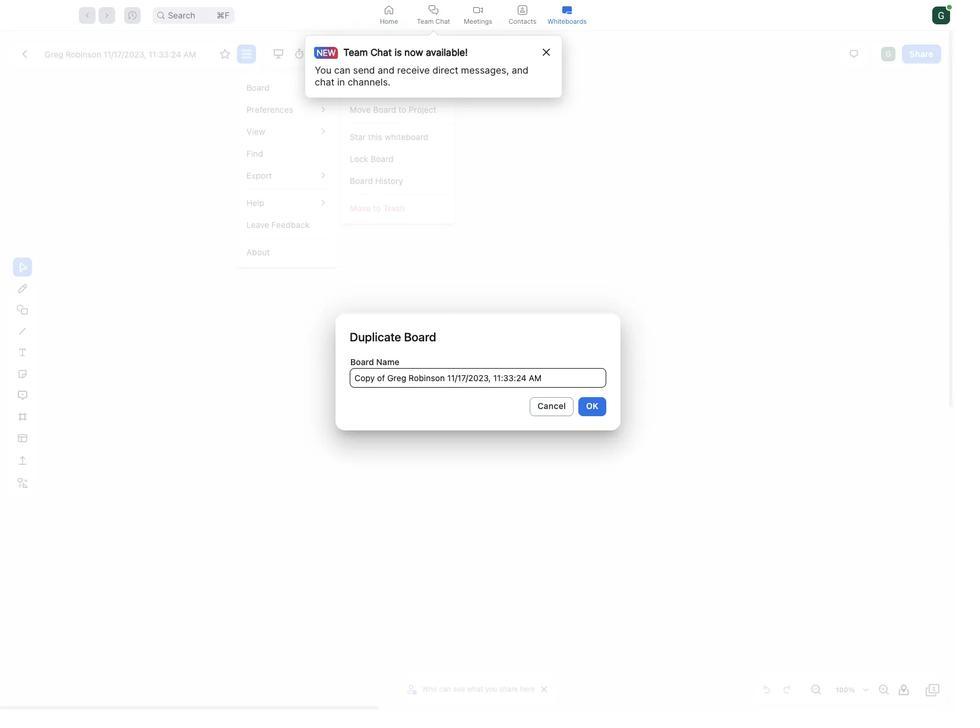 Task type: locate. For each thing, give the bounding box(es) containing it.
online image
[[948, 5, 953, 9], [948, 5, 953, 9]]

0 vertical spatial team
[[417, 17, 434, 25]]

team chat image
[[429, 5, 439, 15]]

0 vertical spatial chat
[[436, 17, 451, 25]]

can
[[334, 64, 351, 76]]

1 and from the left
[[378, 64, 395, 76]]

1 horizontal spatial team
[[417, 17, 434, 25]]

team down team chat icon in the top left of the page
[[417, 17, 434, 25]]

1 horizontal spatial and
[[512, 64, 529, 76]]

magnifier image
[[157, 12, 164, 19], [157, 12, 164, 19]]

chat
[[436, 17, 451, 25], [371, 46, 392, 58]]

team chat is now available! element
[[319, 45, 468, 59]]

messages,
[[461, 64, 509, 76]]

team inside team chat is now available! you can send and receive direct messages, and chat in channels.
[[344, 46, 368, 58]]

chat for team chat
[[436, 17, 451, 25]]

tab list containing home
[[367, 0, 590, 30]]

receive
[[398, 64, 430, 76]]

and down team chat is now available! element
[[378, 64, 395, 76]]

available!
[[426, 46, 468, 58]]

home small image
[[385, 5, 394, 15], [385, 5, 394, 15]]

send
[[353, 64, 375, 76]]

team chat is now available! you can send and receive direct messages, and chat in channels.
[[315, 46, 529, 88]]

1 horizontal spatial chat
[[436, 17, 451, 25]]

tab list
[[367, 0, 590, 30]]

chat inside button
[[436, 17, 451, 25]]

1 vertical spatial team
[[344, 46, 368, 58]]

and right messages, at top
[[512, 64, 529, 76]]

team
[[417, 17, 434, 25], [344, 46, 368, 58]]

team inside button
[[417, 17, 434, 25]]

contacts
[[509, 17, 537, 25]]

whiteboard small image
[[563, 5, 572, 15]]

contacts button
[[501, 0, 545, 30]]

0 horizontal spatial team
[[344, 46, 368, 58]]

search
[[168, 10, 195, 20]]

chat down team chat image
[[436, 17, 451, 25]]

now
[[405, 46, 424, 58]]

and
[[378, 64, 395, 76], [512, 64, 529, 76]]

team for team chat
[[417, 17, 434, 25]]

1 vertical spatial chat
[[371, 46, 392, 58]]

tooltip containing team chat is now available! you can send and receive direct messages, and chat in channels.
[[305, 30, 563, 98]]

you can send and receive direct messages, and chat in channels. element
[[315, 64, 541, 88]]

whiteboard small image
[[563, 5, 572, 15]]

0 horizontal spatial chat
[[371, 46, 392, 58]]

tooltip
[[305, 30, 563, 98]]

you
[[315, 64, 332, 76]]

team chat
[[417, 17, 451, 25]]

chat inside team chat is now available! you can send and receive direct messages, and chat in channels.
[[371, 46, 392, 58]]

avatar image
[[933, 6, 951, 24]]

0 horizontal spatial and
[[378, 64, 395, 76]]

team up send
[[344, 46, 368, 58]]

direct
[[433, 64, 459, 76]]

chat left is
[[371, 46, 392, 58]]

whiteboards button
[[545, 0, 590, 30]]

team chat image
[[429, 5, 439, 15]]



Task type: describe. For each thing, give the bounding box(es) containing it.
channels.
[[348, 76, 391, 88]]

is
[[395, 46, 402, 58]]

close image
[[543, 49, 550, 56]]

team for team chat is now available! you can send and receive direct messages, and chat in channels.
[[344, 46, 368, 58]]

home
[[380, 17, 398, 25]]

chat for team chat is now available! you can send and receive direct messages, and chat in channels.
[[371, 46, 392, 58]]

2 and from the left
[[512, 64, 529, 76]]

chat
[[315, 76, 335, 88]]

team chat button
[[412, 0, 456, 30]]

⌘f
[[217, 10, 230, 20]]

profile contact image
[[518, 5, 528, 15]]

video on image
[[474, 5, 483, 15]]

meetings button
[[456, 0, 501, 30]]

in
[[337, 76, 345, 88]]

meetings
[[464, 17, 493, 25]]

profile contact image
[[518, 5, 528, 15]]

video on image
[[474, 5, 483, 15]]

whiteboards
[[548, 17, 587, 25]]

close image
[[543, 49, 550, 56]]

home button
[[367, 0, 412, 30]]



Task type: vqa. For each thing, say whether or not it's contained in the screenshot.
unread messages. keep all unread messages on top in chat and channel lists element
no



